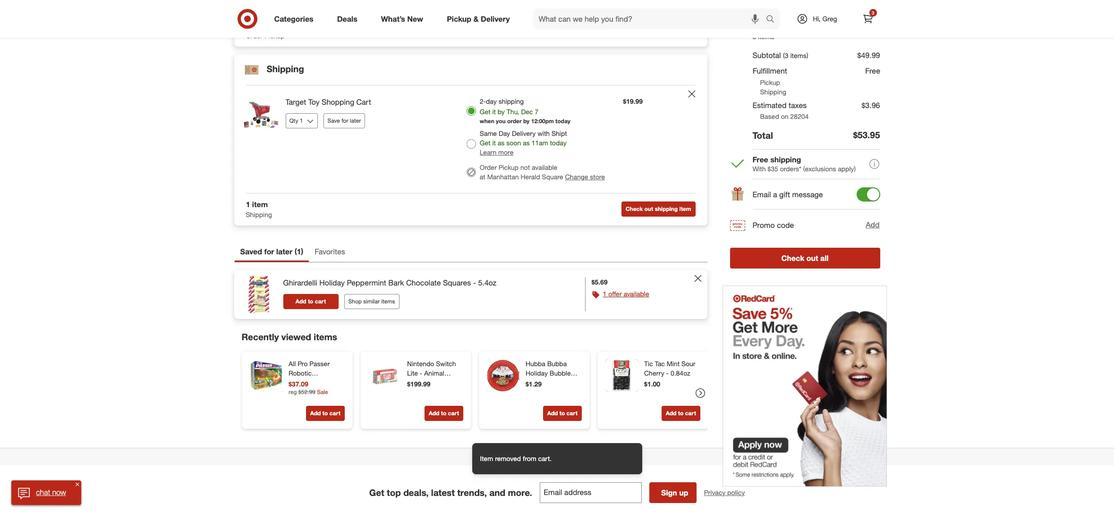 Task type: locate. For each thing, give the bounding box(es) containing it.
2 horizontal spatial shipping
[[771, 155, 801, 164]]

1 horizontal spatial 1
[[297, 247, 301, 256]]

favorites link
[[309, 243, 351, 262]]

1 vertical spatial free
[[753, 155, 769, 164]]

to down '0.84oz'
[[678, 410, 684, 417]]

for right saved
[[264, 247, 274, 256]]

1 horizontal spatial later
[[350, 117, 361, 124]]

for
[[342, 117, 348, 124], [264, 247, 274, 256]]

cart item ready to fulfill group
[[235, 0, 707, 14], [235, 85, 707, 193]]

cart down "ghirardelli"
[[315, 298, 326, 305]]

0 horizontal spatial free
[[753, 155, 769, 164]]

get top deals, latest trends, and more.
[[369, 487, 532, 498]]

1 vertical spatial delivery
[[512, 129, 536, 137]]

sign
[[661, 488, 677, 498]]

0 vertical spatial free
[[865, 66, 880, 76]]

2 vertical spatial check
[[782, 254, 805, 263]]

pickup inside button
[[657, 27, 675, 34]]

0 horizontal spatial shipping
[[499, 97, 524, 105]]

1 horizontal spatial item
[[680, 206, 691, 213]]

items inside button
[[677, 27, 691, 34]]

2 vertical spatial shipping
[[246, 211, 272, 219]]

0 vertical spatial it
[[493, 108, 496, 116]]

add to cart button down 2oz
[[543, 406, 582, 421]]

1 vertical spatial today
[[550, 139, 567, 147]]

1 horizontal spatial delivery
[[512, 129, 536, 137]]

holiday down favorites link
[[320, 278, 345, 288]]

2 cart item ready to fulfill group from the top
[[235, 85, 707, 193]]

new inside nintendo switch lite - animal crossing: new horizons bundle - isabelle's aloha edition
[[437, 379, 450, 387]]

None radio
[[467, 106, 476, 116], [467, 139, 476, 149], [467, 106, 476, 116], [467, 139, 476, 149]]

to inside ghirardelli holiday peppermint bark chocolate squares - 5.4oz list item
[[308, 298, 313, 305]]

all pro passer robotic quarterback
[[288, 360, 330, 387]]

get left top
[[369, 487, 384, 498]]

0 vertical spatial check
[[610, 27, 628, 34]]

2 as from the left
[[523, 139, 530, 147]]

2 vertical spatial get
[[369, 487, 384, 498]]

shipping for get
[[499, 97, 524, 105]]

sign up
[[661, 488, 689, 498]]

tic tac mint sour cherry - 0.84oz image
[[605, 359, 639, 392], [605, 359, 639, 392]]

to down "ghirardelli"
[[308, 298, 313, 305]]

pickup inside pickup shipping
[[760, 78, 780, 86]]

holiday inside ghirardelli holiday peppermint bark chocolate squares - 5.4oz link
[[320, 278, 345, 288]]

- left 5.4oz
[[473, 278, 476, 288]]

bubble
[[550, 369, 571, 377]]

promo code
[[753, 220, 794, 230]]

crossing:
[[407, 379, 435, 387]]

cart down all pro passer robotic quarterback link
[[329, 410, 340, 417]]

-
[[473, 278, 476, 288], [420, 369, 422, 377], [666, 369, 669, 377], [542, 379, 544, 387], [458, 388, 460, 396]]

0 horizontal spatial target
[[286, 97, 306, 107]]

1 offer available
[[603, 290, 649, 298]]

delivery for day
[[512, 129, 536, 137]]

✕ button
[[73, 481, 81, 489]]

add to cart down '0.84oz'
[[666, 410, 696, 417]]

shop inside button
[[348, 298, 362, 305]]

1 vertical spatial new
[[437, 379, 450, 387]]

all
[[288, 360, 296, 368]]

to down sale
[[322, 410, 328, 417]]

1 vertical spatial 1
[[297, 247, 301, 256]]

2 vertical spatial shipping
[[655, 206, 678, 213]]

items inside button
[[381, 298, 395, 305]]

reg
[[288, 388, 297, 395]]

order inside check out order pickup items button
[[640, 27, 655, 34]]

it down day
[[493, 108, 496, 116]]

it inside same day delivery with shipt get it as soon as 11am today learn more
[[493, 139, 496, 147]]

cart inside ghirardelli holiday peppermint bark chocolate squares - 5.4oz list item
[[315, 298, 326, 305]]

- inside the hubba bubba holiday bubble tape - 2oz
[[542, 379, 544, 387]]

0 vertical spatial shop
[[348, 298, 362, 305]]

check out all
[[782, 254, 829, 263]]

it
[[493, 108, 496, 116], [493, 139, 496, 147]]

1 horizontal spatial 3
[[872, 10, 875, 16]]

1 vertical spatial shipping
[[771, 155, 801, 164]]

passer
[[309, 360, 330, 368]]

nintendo switch lite - animal crossing: new horizons bundle - isabelle's aloha edition
[[407, 360, 460, 415]]

3 up $49.99
[[872, 10, 875, 16]]

0 vertical spatial available
[[532, 163, 558, 171]]

add to cart button down '0.84oz'
[[662, 406, 700, 421]]

at left from
[[517, 453, 523, 461]]

0 horizontal spatial later
[[276, 247, 293, 256]]

1 vertical spatial 3
[[753, 32, 757, 41]]

shipping up saved
[[246, 211, 272, 219]]

pickup inside 2 items order pickup
[[265, 32, 285, 40]]

0 horizontal spatial at
[[480, 173, 486, 181]]

add to cart for tic tac mint sour cherry - 0.84oz
[[666, 410, 696, 417]]

as down day
[[498, 139, 505, 147]]

target right "removed"
[[525, 453, 543, 461]]

later inside button
[[350, 117, 361, 124]]

target left toy
[[286, 97, 306, 107]]

0 horizontal spatial delivery
[[481, 14, 510, 23]]

0 horizontal spatial out
[[629, 27, 638, 34]]

pickup inside order pickup not available at manhattan herald square change store
[[499, 163, 519, 171]]

check inside button
[[610, 27, 628, 34]]

add to cart down sale
[[310, 410, 340, 417]]

square
[[542, 173, 563, 181]]

&
[[474, 14, 479, 23]]

add to cart down 2oz
[[547, 410, 578, 417]]

0 vertical spatial delivery
[[481, 14, 510, 23]]

pro
[[297, 360, 308, 368]]

to
[[308, 298, 313, 305], [322, 410, 328, 417], [441, 410, 446, 417], [560, 410, 565, 417], [678, 410, 684, 417]]

holiday
[[320, 278, 345, 288], [526, 369, 548, 377]]

change store button
[[565, 172, 605, 182]]

1 horizontal spatial for
[[342, 117, 348, 124]]

shop similar items button
[[344, 294, 400, 310]]

2 horizontal spatial out
[[807, 254, 819, 263]]

add to cart down "ghirardelli"
[[296, 298, 326, 305]]

cart down bubble
[[567, 410, 578, 417]]

order pickup not available at manhattan herald square change store
[[480, 163, 605, 181]]

add inside $199.99 add to cart
[[429, 410, 439, 417]]

shopping
[[322, 97, 354, 107]]

0 vertical spatial 1
[[246, 200, 250, 209]]

1 vertical spatial check
[[626, 206, 643, 213]]

for inside button
[[342, 117, 348, 124]]

today up shipt
[[556, 117, 571, 125]]

at right not available radio
[[480, 173, 486, 181]]

$53.95 inside $53.95 total 3 items
[[753, 23, 775, 32]]

to inside $199.99 add to cart
[[441, 410, 446, 417]]

1 horizontal spatial available
[[624, 290, 649, 298]]

shipping
[[267, 63, 304, 74], [760, 88, 787, 96], [246, 211, 272, 219]]

add
[[866, 220, 880, 230], [296, 298, 306, 305], [310, 410, 321, 417], [429, 410, 439, 417], [547, 410, 558, 417], [666, 410, 677, 417]]

available right offer
[[624, 290, 649, 298]]

add to cart button down sale
[[306, 406, 345, 421]]

by up you
[[498, 108, 505, 116]]

cart down '0.84oz'
[[685, 410, 696, 417]]

$199.99
[[407, 380, 431, 388]]

delivery up soon
[[512, 129, 536, 137]]

0 vertical spatial at
[[480, 173, 486, 181]]

order for items
[[246, 32, 263, 40]]

mint
[[667, 360, 680, 368]]

0 vertical spatial get
[[480, 108, 491, 116]]

1 vertical spatial by
[[523, 117, 530, 125]]

new up bundle
[[437, 379, 450, 387]]

message
[[793, 190, 823, 199]]

herald
[[521, 173, 540, 181]]

0 vertical spatial shipping
[[499, 97, 524, 105]]

- inside tic tac mint sour cherry - 0.84oz $1.00
[[666, 369, 669, 377]]

0 vertical spatial cart item ready to fulfill group
[[235, 0, 707, 14]]

hi,
[[813, 15, 821, 23]]

3
[[872, 10, 875, 16], [753, 32, 757, 41]]

add to cart for all pro passer robotic quarterback
[[310, 410, 340, 417]]

estimated
[[753, 100, 787, 110]]

squares
[[443, 278, 471, 288]]

0 vertical spatial new
[[407, 14, 423, 23]]

get
[[480, 108, 491, 116], [480, 139, 491, 147], [369, 487, 384, 498]]

1 vertical spatial it
[[493, 139, 496, 147]]

it up learn more button
[[493, 139, 496, 147]]

order inside 2 items order pickup
[[246, 32, 263, 40]]

new
[[407, 14, 423, 23], [437, 379, 450, 387]]

1 vertical spatial out
[[645, 206, 654, 213]]

- down the mint
[[666, 369, 669, 377]]

animal
[[424, 369, 444, 377]]

free down $49.99
[[865, 66, 880, 76]]

tac
[[655, 360, 665, 368]]

cart for tic tac mint sour cherry - 0.84oz
[[685, 410, 696, 417]]

0 vertical spatial by
[[498, 108, 505, 116]]

0 vertical spatial target
[[286, 97, 306, 107]]

1 vertical spatial available
[[624, 290, 649, 298]]

2
[[246, 21, 250, 30]]

cart inside $199.99 add to cart
[[448, 410, 459, 417]]

holiday down hubba
[[526, 369, 548, 377]]

1 vertical spatial later
[[276, 247, 293, 256]]

order inside order pickup not available at manhattan herald square change store
[[480, 163, 497, 171]]

11am
[[532, 139, 548, 147]]

1 horizontal spatial as
[[523, 139, 530, 147]]

trends,
[[457, 487, 487, 498]]

0 horizontal spatial as
[[498, 139, 505, 147]]

safely
[[498, 453, 515, 461]]

$53.95 down $3.96
[[854, 130, 880, 141]]

learn
[[480, 148, 497, 156]]

$3.96
[[862, 100, 880, 110]]

based on 28204
[[760, 113, 809, 121]]

shop for shop safely at target
[[481, 453, 496, 461]]

0 horizontal spatial order
[[246, 32, 263, 40]]

2 vertical spatial 1
[[603, 290, 607, 298]]

all pro passer robotic quarterback image
[[250, 359, 283, 392], [250, 359, 283, 392]]

1 horizontal spatial free
[[865, 66, 880, 76]]

to down aloha
[[441, 410, 446, 417]]

ghirardelli holiday peppermint bark chocolate squares - 5.4oz image
[[240, 276, 278, 314]]

add to cart for hubba bubba holiday bubble tape - 2oz
[[547, 410, 578, 417]]

0 horizontal spatial available
[[532, 163, 558, 171]]

top
[[387, 487, 401, 498]]

1 horizontal spatial by
[[523, 117, 530, 125]]

add inside add button
[[866, 220, 880, 230]]

add to cart button inside ghirardelli holiday peppermint bark chocolate squares - 5.4oz list item
[[283, 295, 339, 310]]

1 inside button
[[603, 290, 607, 298]]

free up with
[[753, 155, 769, 164]]

1 vertical spatial at
[[517, 453, 523, 461]]

to down bubble
[[560, 410, 565, 417]]

similar
[[363, 298, 380, 305]]

new right what's
[[407, 14, 423, 23]]

pickup & delivery link
[[439, 9, 522, 29]]

cart for all pro passer robotic quarterback
[[329, 410, 340, 417]]

0 vertical spatial later
[[350, 117, 361, 124]]

later down cart
[[350, 117, 361, 124]]

today down shipt
[[550, 139, 567, 147]]

available up square on the top of the page
[[532, 163, 558, 171]]

delivery right &
[[481, 14, 510, 23]]

cart down aloha
[[448, 410, 459, 417]]

1 it from the top
[[493, 108, 496, 116]]

taxes
[[789, 100, 807, 110]]

delivery inside same day delivery with shipt get it as soon as 11am today learn more
[[512, 129, 536, 137]]

deals
[[337, 14, 358, 23]]

tic tac mint sour cherry - 0.84oz $1.00
[[644, 360, 695, 388]]

shop left similar
[[348, 298, 362, 305]]

shop for shop similar items
[[348, 298, 362, 305]]

get up learn
[[480, 139, 491, 147]]

today
[[556, 117, 571, 125], [550, 139, 567, 147]]

0 horizontal spatial $53.95
[[753, 23, 775, 32]]

1 horizontal spatial shop
[[481, 453, 496, 461]]

categories
[[274, 14, 314, 23]]

based
[[760, 113, 779, 121]]

hi, greg
[[813, 15, 838, 23]]

- right lite
[[420, 369, 422, 377]]

shipping inside 2-day shipping get it by thu, dec 7 when you order by 12:00pm today
[[499, 97, 524, 105]]

2 it from the top
[[493, 139, 496, 147]]

1 horizontal spatial $53.95
[[854, 130, 880, 141]]

shop left safely
[[481, 453, 496, 461]]

1 inside the 1 item shipping
[[246, 200, 250, 209]]

1 vertical spatial for
[[264, 247, 274, 256]]

item removed from cart.
[[480, 455, 552, 463]]

hubba bubba holiday bubble tape - 2oz
[[526, 360, 571, 387]]

check out shipping item button
[[622, 202, 696, 217]]

0 horizontal spatial for
[[264, 247, 274, 256]]

out for order
[[629, 27, 638, 34]]

1 horizontal spatial shipping
[[655, 206, 678, 213]]

save
[[328, 117, 340, 124]]

✕
[[75, 482, 79, 488]]

add to cart button down aloha
[[424, 406, 463, 421]]

as
[[498, 139, 505, 147], [523, 139, 530, 147]]

2 horizontal spatial 1
[[603, 290, 607, 298]]

free inside free shipping with $35 orders* (exclusions apply)
[[753, 155, 769, 164]]

2 vertical spatial out
[[807, 254, 819, 263]]

privacy policy
[[704, 489, 745, 497]]

0 horizontal spatial item
[[252, 200, 268, 209]]

add inside ghirardelli holiday peppermint bark chocolate squares - 5.4oz list item
[[296, 298, 306, 305]]

for right save
[[342, 117, 348, 124]]

today inside 2-day shipping get it by thu, dec 7 when you order by 12:00pm today
[[556, 117, 571, 125]]

1 vertical spatial $53.95
[[854, 130, 880, 141]]

store
[[590, 173, 605, 181]]

order
[[507, 117, 522, 125]]

0 vertical spatial holiday
[[320, 278, 345, 288]]

check for check out order pickup items
[[610, 27, 628, 34]]

0 horizontal spatial new
[[407, 14, 423, 23]]

1 horizontal spatial holiday
[[526, 369, 548, 377]]

shipping down 2 items order pickup
[[267, 63, 304, 74]]

shipping
[[499, 97, 524, 105], [771, 155, 801, 164], [655, 206, 678, 213]]

None text field
[[540, 483, 642, 503]]

deals,
[[404, 487, 429, 498]]

What can we help you find? suggestions appear below search field
[[533, 9, 768, 29]]

privacy policy link
[[704, 488, 745, 498]]

free for free
[[865, 66, 880, 76]]

1 vertical spatial get
[[480, 139, 491, 147]]

1 horizontal spatial out
[[645, 206, 654, 213]]

1 vertical spatial holiday
[[526, 369, 548, 377]]

as right soon
[[523, 139, 530, 147]]

0 horizontal spatial 1
[[246, 200, 250, 209]]

get inside same day delivery with shipt get it as soon as 11am today learn more
[[480, 139, 491, 147]]

out for all
[[807, 254, 819, 263]]

0 vertical spatial today
[[556, 117, 571, 125]]

chocolate
[[406, 278, 441, 288]]

$49.99
[[858, 51, 880, 60]]

out inside button
[[629, 27, 638, 34]]

- left 2oz
[[542, 379, 544, 387]]

items)
[[791, 52, 809, 60]]

1 vertical spatial cart item ready to fulfill group
[[235, 85, 707, 193]]

more.
[[508, 487, 532, 498]]

add to cart button down "ghirardelli"
[[283, 295, 339, 310]]

0 vertical spatial out
[[629, 27, 638, 34]]

1 vertical spatial shop
[[481, 453, 496, 461]]

cart item ready to fulfill group containing target toy shopping cart
[[235, 85, 707, 193]]

1 as from the left
[[498, 139, 505, 147]]

1 horizontal spatial new
[[437, 379, 450, 387]]

get up when
[[480, 108, 491, 116]]

shipping for item
[[655, 206, 678, 213]]

shipping up estimated
[[760, 88, 787, 96]]

0 horizontal spatial by
[[498, 108, 505, 116]]

by down dec
[[523, 117, 530, 125]]

0 horizontal spatial shop
[[348, 298, 362, 305]]

0 horizontal spatial 3
[[753, 32, 757, 41]]

target toy shopping cart link
[[286, 97, 452, 108]]

later left (
[[276, 247, 293, 256]]

0 vertical spatial $53.95
[[753, 23, 775, 32]]

$53.95 left total
[[753, 23, 775, 32]]

shipping inside button
[[655, 206, 678, 213]]

2 horizontal spatial order
[[640, 27, 655, 34]]

available
[[532, 163, 558, 171], [624, 290, 649, 298]]

aloha
[[436, 398, 453, 406]]

search button
[[762, 9, 785, 31]]

3 up 'subtotal'
[[753, 32, 757, 41]]

it inside 2-day shipping get it by thu, dec 7 when you order by 12:00pm today
[[493, 108, 496, 116]]

1 vertical spatial target
[[525, 453, 543, 461]]

0 horizontal spatial holiday
[[320, 278, 345, 288]]

nintendo switch lite - animal crossing: new horizons bundle - isabelle's aloha edition image
[[368, 359, 401, 392], [368, 359, 401, 392]]

tic tac mint sour cherry - 0.84oz link
[[644, 359, 699, 378]]

shop safely at target
[[481, 453, 543, 461]]

greg
[[823, 15, 838, 23]]

1 horizontal spatial order
[[480, 163, 497, 171]]

0 vertical spatial for
[[342, 117, 348, 124]]

hubba bubba holiday bubble tape - 2oz image
[[487, 359, 520, 392], [487, 359, 520, 392]]

$1.29
[[526, 380, 542, 388]]

apply)
[[838, 165, 856, 173]]



Task type: describe. For each thing, give the bounding box(es) containing it.
up
[[680, 488, 689, 498]]

cherry
[[644, 369, 664, 377]]

chat now button
[[11, 481, 81, 506]]

1 for offer
[[603, 290, 607, 298]]

$19.99
[[623, 97, 643, 105]]

shop similar items
[[348, 298, 395, 305]]

2-
[[480, 97, 486, 105]]

tape
[[526, 379, 540, 387]]

item inside the 1 item shipping
[[252, 200, 268, 209]]

for for saved
[[264, 247, 274, 256]]

1 item shipping
[[246, 200, 272, 219]]

ghirardelli holiday peppermint bark chocolate squares - 5.4oz
[[283, 278, 497, 288]]

email a gift message
[[753, 190, 823, 199]]

quarterback
[[288, 379, 326, 387]]

later for save for later
[[350, 117, 361, 124]]

- right bundle
[[458, 388, 460, 396]]

soon
[[507, 139, 521, 147]]

cart for hubba bubba holiday bubble tape - 2oz
[[567, 410, 578, 417]]

1 for item
[[246, 200, 250, 209]]

shipt
[[552, 129, 567, 137]]

$1.00
[[644, 380, 660, 388]]

categories link
[[266, 9, 325, 29]]

to for tic tac mint sour cherry - 0.84oz
[[678, 410, 684, 417]]

check out shipping item
[[626, 206, 691, 213]]

delivery for &
[[481, 14, 510, 23]]

hubba
[[526, 360, 545, 368]]

ghirardelli
[[283, 278, 317, 288]]

1 vertical spatial shipping
[[760, 88, 787, 96]]

$37.09
[[288, 380, 308, 388]]

not available radio
[[467, 168, 476, 177]]

saved for later ( 1 )
[[240, 247, 303, 256]]

edition
[[407, 407, 428, 415]]

item inside button
[[680, 206, 691, 213]]

a
[[773, 190, 778, 199]]

with
[[538, 129, 550, 137]]

same day delivery with shipt get it as soon as 11am today learn more
[[480, 129, 567, 156]]

new inside what's new link
[[407, 14, 423, 23]]

0 vertical spatial shipping
[[267, 63, 304, 74]]

1 cart item ready to fulfill group from the top
[[235, 0, 707, 14]]

available inside order pickup not available at manhattan herald square change store
[[532, 163, 558, 171]]

2 items order pickup
[[246, 21, 285, 40]]

latest
[[431, 487, 455, 498]]

save for later
[[328, 117, 361, 124]]

target toy shopping cart
[[286, 97, 371, 107]]

cart.
[[538, 455, 552, 463]]

same
[[480, 129, 497, 137]]

check out order pickup items button
[[606, 23, 696, 38]]

sour
[[682, 360, 695, 368]]

today inside same day delivery with shipt get it as soon as 11am today learn more
[[550, 139, 567, 147]]

ghirardelli holiday peppermint bark chocolate squares - 5.4oz link
[[283, 278, 497, 289]]

add to cart button for nintendo switch lite - animal crossing: new horizons bundle - isabelle's aloha edition
[[424, 406, 463, 421]]

toy
[[308, 97, 320, 107]]

add to cart inside ghirardelli holiday peppermint bark chocolate squares - 5.4oz list item
[[296, 298, 326, 305]]

and
[[490, 487, 506, 498]]

$53.95 for $53.95
[[854, 130, 880, 141]]

pickup & delivery
[[447, 14, 510, 23]]

lite
[[407, 369, 418, 377]]

pickup shipping
[[760, 78, 787, 96]]

subtotal
[[753, 51, 781, 60]]

total
[[753, 130, 773, 141]]

nintendo switch lite - animal crossing: new horizons bundle - isabelle's aloha edition link
[[407, 359, 461, 415]]

1 offer available button
[[603, 290, 649, 299]]

change
[[565, 173, 588, 181]]

orders*
[[780, 165, 802, 173]]

check for check out shipping item
[[626, 206, 643, 213]]

target redcard save 5% get more every day. in store & online. apply now for a credit or debit redcard. *some restrictions apply. image
[[723, 286, 887, 487]]

total
[[778, 23, 794, 32]]

check for check out all
[[782, 254, 805, 263]]

recently
[[242, 332, 279, 343]]

1 horizontal spatial target
[[525, 453, 543, 461]]

order for out
[[640, 27, 655, 34]]

bundle
[[435, 388, 456, 396]]

3 link
[[858, 9, 879, 29]]

12:00pm
[[531, 117, 554, 125]]

day
[[486, 97, 497, 105]]

for for save
[[342, 117, 348, 124]]

not
[[521, 163, 530, 171]]

holiday inside the hubba bubba holiday bubble tape - 2oz
[[526, 369, 548, 377]]

ghirardelli holiday peppermint bark chocolate squares - 5.4oz list item
[[234, 270, 708, 320]]

$53.95 for $53.95 total 3 items
[[753, 23, 775, 32]]

items inside 2 items order pickup
[[252, 21, 272, 30]]

on
[[781, 113, 789, 121]]

items inside $53.95 total 3 items
[[758, 32, 775, 41]]

search
[[762, 15, 785, 24]]

- inside list item
[[473, 278, 476, 288]]

0 vertical spatial 3
[[872, 10, 875, 16]]

to for hubba bubba holiday bubble tape - 2oz
[[560, 410, 565, 417]]

horizons
[[407, 388, 433, 396]]

nintendo
[[407, 360, 434, 368]]

at inside order pickup not available at manhattan herald square change store
[[480, 173, 486, 181]]

later for saved for later ( 1 )
[[276, 247, 293, 256]]

you
[[496, 117, 506, 125]]

out for shipping
[[645, 206, 654, 213]]

from
[[523, 455, 537, 463]]

chat now dialog
[[11, 481, 81, 506]]

)
[[301, 247, 303, 256]]

what's new
[[381, 14, 423, 23]]

free for free shipping with $35 orders* (exclusions apply)
[[753, 155, 769, 164]]

item
[[480, 455, 493, 463]]

cart
[[357, 97, 371, 107]]

all
[[821, 254, 829, 263]]

get inside 2-day shipping get it by thu, dec 7 when you order by 12:00pm today
[[480, 108, 491, 116]]

add to cart button for all pro passer robotic quarterback
[[306, 406, 345, 421]]

save for later button
[[323, 113, 365, 128]]

1 horizontal spatial at
[[517, 453, 523, 461]]

(3
[[783, 52, 789, 60]]

viewed
[[282, 332, 311, 343]]

target toy shopping cart image
[[242, 97, 280, 135]]

chat
[[36, 488, 50, 498]]

fulfillment
[[753, 66, 787, 76]]

3 inside $53.95 total 3 items
[[753, 32, 757, 41]]

2-day shipping get it by thu, dec 7 when you order by 12:00pm today
[[480, 97, 571, 125]]

to for all pro passer robotic quarterback
[[322, 410, 328, 417]]

with
[[753, 165, 766, 173]]

isabelle's
[[407, 398, 435, 406]]

dec
[[521, 108, 533, 116]]

available inside 1 offer available button
[[624, 290, 649, 298]]

bark
[[389, 278, 404, 288]]

add to cart button for hubba bubba holiday bubble tape - 2oz
[[543, 406, 582, 421]]

$53.95 total 3 items
[[753, 23, 794, 41]]

shipping inside free shipping with $35 orders* (exclusions apply)
[[771, 155, 801, 164]]



Task type: vqa. For each thing, say whether or not it's contained in the screenshot.
Men's Buffalo Check Fleece Matching Family Pajama Pants - Wondershop™ Green/Red/Black Image
no



